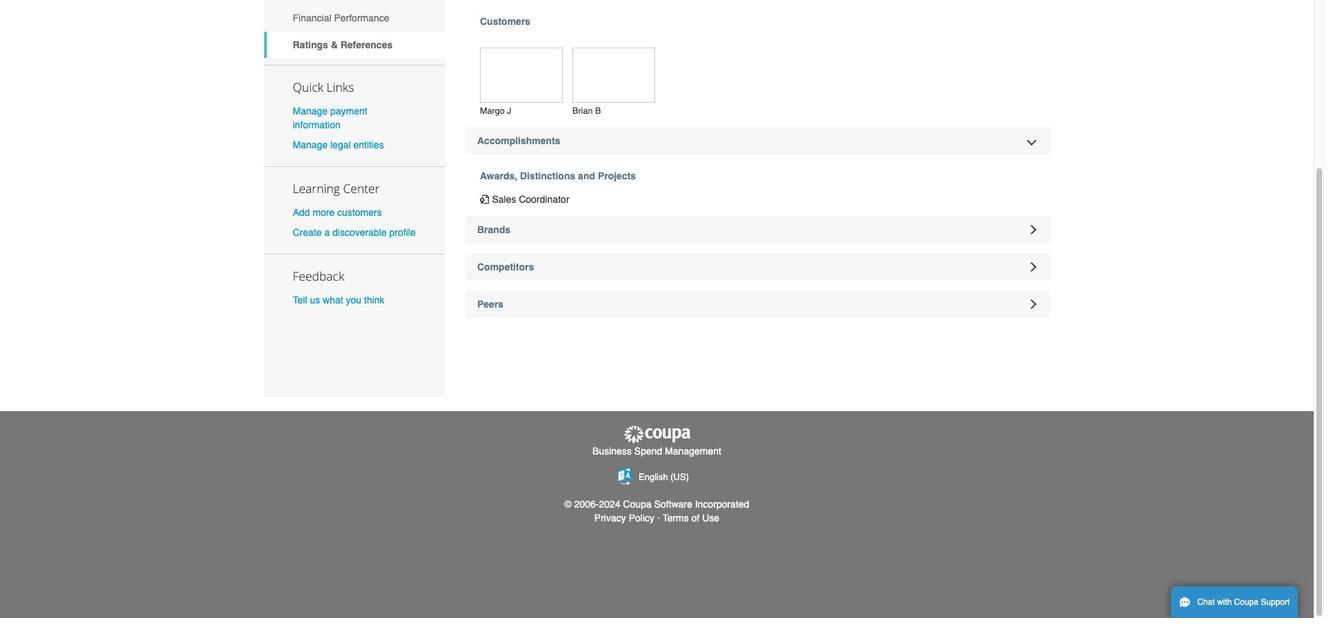 Task type: vqa. For each thing, say whether or not it's contained in the screenshot.
3rd heading
yes



Task type: describe. For each thing, give the bounding box(es) containing it.
3 heading from the top
[[466, 253, 1050, 281]]

margo j image
[[480, 47, 563, 103]]

brian b image
[[573, 47, 655, 103]]



Task type: locate. For each thing, give the bounding box(es) containing it.
2 heading from the top
[[466, 216, 1050, 244]]

4 heading from the top
[[466, 291, 1050, 318]]

heading
[[466, 127, 1050, 155], [466, 216, 1050, 244], [466, 253, 1050, 281], [466, 291, 1050, 318]]

1 heading from the top
[[466, 127, 1050, 155]]

coupa supplier portal image
[[623, 425, 692, 445]]



